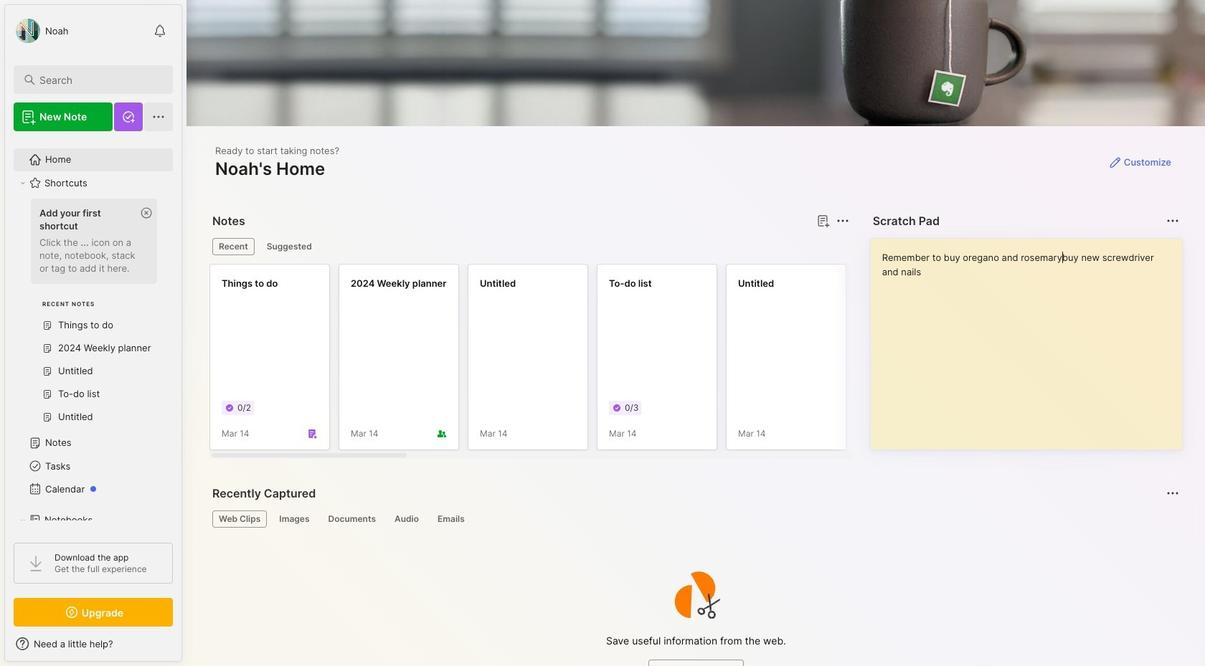 Task type: describe. For each thing, give the bounding box(es) containing it.
2 more actions image from the top
[[1165, 485, 1182, 502]]

Search text field
[[39, 73, 160, 87]]

more actions image
[[834, 212, 852, 230]]

none search field inside 'main' element
[[39, 71, 160, 88]]

expand notebooks image
[[19, 517, 27, 525]]



Task type: vqa. For each thing, say whether or not it's contained in the screenshot.
Find a location field
no



Task type: locate. For each thing, give the bounding box(es) containing it.
1 more actions image from the top
[[1165, 212, 1182, 230]]

tab
[[212, 238, 255, 256], [260, 238, 318, 256], [212, 511, 267, 528], [273, 511, 316, 528], [322, 511, 383, 528], [388, 511, 426, 528], [431, 511, 471, 528]]

0 vertical spatial more actions image
[[1165, 212, 1182, 230]]

Start writing… text field
[[883, 239, 1182, 439]]

1 tab list from the top
[[212, 238, 847, 256]]

tab list
[[212, 238, 847, 256], [212, 511, 1178, 528]]

1 vertical spatial tab list
[[212, 511, 1178, 528]]

group
[[14, 195, 164, 438]]

more actions image
[[1165, 212, 1182, 230], [1165, 485, 1182, 502]]

group inside tree
[[14, 195, 164, 438]]

More actions field
[[833, 211, 853, 231], [1163, 211, 1184, 231], [1163, 484, 1184, 504]]

2 tab list from the top
[[212, 511, 1178, 528]]

tree
[[5, 140, 182, 656]]

row group
[[210, 264, 1206, 459]]

tree inside 'main' element
[[5, 140, 182, 656]]

click to collapse image
[[181, 640, 192, 657]]

0 vertical spatial tab list
[[212, 238, 847, 256]]

Account field
[[14, 17, 69, 45]]

main element
[[0, 0, 187, 667]]

None search field
[[39, 71, 160, 88]]

WHAT'S NEW field
[[5, 633, 182, 656]]

1 vertical spatial more actions image
[[1165, 485, 1182, 502]]



